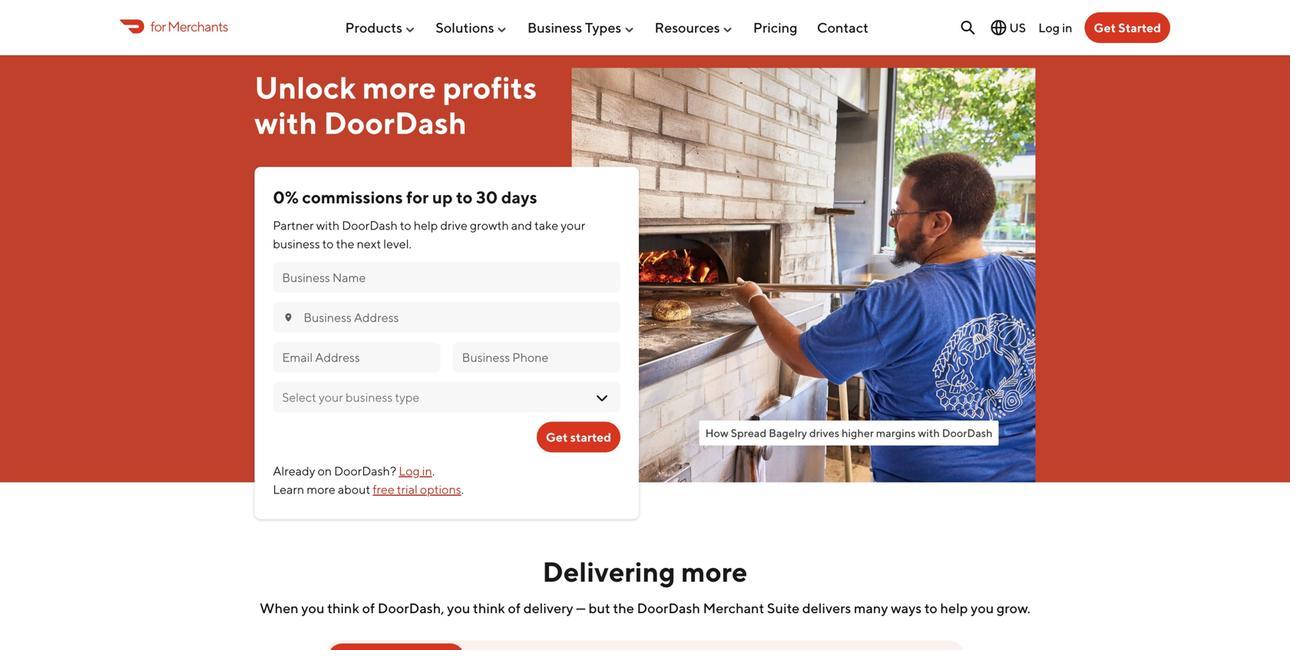 Task type: describe. For each thing, give the bounding box(es) containing it.
to up "level."
[[400, 218, 411, 233]]

the inside partner with doordash to help drive growth and take your business to the next level.
[[336, 237, 354, 251]]

profits
[[443, 69, 537, 105]]

business types
[[528, 19, 622, 36]]

started
[[1118, 20, 1161, 35]]

trial
[[397, 483, 418, 497]]

delivering more
[[543, 556, 748, 588]]

delivering
[[543, 556, 676, 588]]

get started
[[546, 430, 611, 445]]

level.
[[383, 237, 412, 251]]

unlock
[[254, 69, 356, 105]]

how spread bagelry drives higher margins with doordash link
[[699, 421, 999, 446]]

about
[[338, 483, 370, 497]]

bagelry
[[769, 427, 807, 440]]

with inside unlock more profits with doordash
[[254, 104, 317, 141]]

already
[[273, 464, 315, 479]]

up
[[432, 187, 453, 207]]

Email Address email field
[[282, 349, 431, 366]]

1 vertical spatial help
[[940, 600, 968, 617]]

when you think of doordash, you think of delivery — but the doordash merchant suite delivers many ways to help you grow.
[[260, 600, 1031, 617]]

ways
[[891, 600, 922, 617]]

2 you from the left
[[447, 600, 470, 617]]

1 of from the left
[[362, 600, 375, 617]]

in inside 'already on doordash? log in . learn more about free trial options .'
[[422, 464, 432, 479]]

business
[[528, 19, 582, 36]]

get started button
[[1085, 12, 1170, 43]]

delivery
[[523, 600, 573, 617]]

—
[[576, 600, 586, 617]]

Business Phone text field
[[462, 349, 611, 366]]

get for get started
[[1094, 20, 1116, 35]]

options
[[420, 483, 461, 497]]

solutions link
[[436, 13, 508, 42]]

already on doordash? log in . learn more about free trial options .
[[273, 464, 464, 497]]

doordash inside unlock more profits with doordash
[[324, 104, 467, 141]]

business types link
[[528, 13, 635, 42]]

but
[[589, 600, 610, 617]]

and
[[511, 218, 532, 233]]

1 vertical spatial for
[[406, 187, 429, 207]]

0%
[[273, 187, 299, 207]]

30
[[476, 187, 498, 207]]

us
[[1010, 20, 1026, 35]]

2 of from the left
[[508, 600, 521, 617]]

your
[[561, 218, 585, 233]]

started
[[570, 430, 611, 445]]

pricing link
[[753, 13, 798, 42]]

0 horizontal spatial for
[[151, 18, 166, 34]]

types
[[585, 19, 622, 36]]

on
[[318, 464, 332, 479]]

business
[[273, 237, 320, 251]]

contact link
[[817, 13, 869, 42]]

spread
[[731, 427, 767, 440]]

get for get started
[[546, 430, 568, 445]]

1 think from the left
[[327, 600, 359, 617]]

commissions
[[302, 187, 403, 207]]

for merchants link
[[120, 16, 228, 37]]

when
[[260, 600, 299, 617]]

resources
[[655, 19, 720, 36]]

take
[[535, 218, 558, 233]]

3 you from the left
[[971, 600, 994, 617]]

free
[[373, 483, 395, 497]]

grow.
[[997, 600, 1031, 617]]

with inside partner with doordash to help drive growth and take your business to the next level.
[[316, 218, 340, 233]]

Business Name text field
[[282, 269, 611, 286]]

solutions
[[436, 19, 494, 36]]

delivers
[[802, 600, 851, 617]]



Task type: locate. For each thing, give the bounding box(es) containing it.
pricing
[[753, 19, 798, 36]]

0 horizontal spatial in
[[422, 464, 432, 479]]

0 horizontal spatial help
[[414, 218, 438, 233]]

0 horizontal spatial of
[[362, 600, 375, 617]]

1 horizontal spatial of
[[508, 600, 521, 617]]

in
[[1062, 20, 1073, 35], [422, 464, 432, 479]]

more down the products link
[[362, 69, 436, 105]]

2 horizontal spatial more
[[681, 556, 748, 588]]

doordash inside partner with doordash to help drive growth and take your business to the next level.
[[342, 218, 398, 233]]

1 vertical spatial log
[[399, 464, 420, 479]]

0 vertical spatial log
[[1039, 20, 1060, 35]]

0 horizontal spatial think
[[327, 600, 359, 617]]

0 vertical spatial get
[[1094, 20, 1116, 35]]

for
[[151, 18, 166, 34], [406, 187, 429, 207]]

doordash down delivering more
[[637, 600, 700, 617]]

2 horizontal spatial you
[[971, 600, 994, 617]]

to right business
[[322, 237, 334, 251]]

more up the merchant
[[681, 556, 748, 588]]

for merchants
[[151, 18, 228, 34]]

log up trial
[[399, 464, 420, 479]]

think
[[327, 600, 359, 617], [473, 600, 505, 617]]

. up 'options'
[[432, 464, 435, 479]]

1 vertical spatial in
[[422, 464, 432, 479]]

1 horizontal spatial log in link
[[1039, 20, 1073, 35]]

0 horizontal spatial log
[[399, 464, 420, 479]]

resources link
[[655, 13, 734, 42]]

0% commissions for up to 30 days
[[273, 187, 537, 207]]

0 horizontal spatial you
[[301, 600, 324, 617]]

more inside unlock more profits with doordash
[[362, 69, 436, 105]]

0 horizontal spatial get
[[546, 430, 568, 445]]

for left up
[[406, 187, 429, 207]]

globe line image
[[990, 18, 1008, 37]]

0 vertical spatial in
[[1062, 20, 1073, 35]]

0 vertical spatial .
[[432, 464, 435, 479]]

0 vertical spatial help
[[414, 218, 438, 233]]

more for delivering
[[681, 556, 748, 588]]

help right 'ways'
[[940, 600, 968, 617]]

how spread bagelry drives higher margins with doordash
[[705, 427, 993, 440]]

get started
[[1094, 20, 1161, 35]]

merchant
[[703, 600, 764, 617]]

higher
[[842, 427, 874, 440]]

log in
[[1039, 20, 1073, 35]]

0 vertical spatial for
[[151, 18, 166, 34]]

spread bagelry image
[[572, 68, 1036, 483]]

doordash up next
[[342, 218, 398, 233]]

products
[[345, 19, 402, 36]]

of left doordash,
[[362, 600, 375, 617]]

0 vertical spatial more
[[362, 69, 436, 105]]

1 horizontal spatial log
[[1039, 20, 1060, 35]]

in right us
[[1062, 20, 1073, 35]]

to right up
[[456, 187, 473, 207]]

help inside partner with doordash to help drive growth and take your business to the next level.
[[414, 218, 438, 233]]

to right 'ways'
[[925, 600, 938, 617]]

1 horizontal spatial you
[[447, 600, 470, 617]]

more
[[362, 69, 436, 105], [307, 483, 336, 497], [681, 556, 748, 588]]

days
[[501, 187, 537, 207]]

location pin image
[[282, 312, 294, 324]]

the left next
[[336, 237, 354, 251]]

partner
[[273, 218, 314, 233]]

merchants
[[168, 18, 228, 34]]

of
[[362, 600, 375, 617], [508, 600, 521, 617]]

of left delivery
[[508, 600, 521, 617]]

2 think from the left
[[473, 600, 505, 617]]

1 horizontal spatial more
[[362, 69, 436, 105]]

get
[[1094, 20, 1116, 35], [546, 430, 568, 445]]

with right margins
[[918, 427, 940, 440]]

with right partner
[[316, 218, 340, 233]]

1 horizontal spatial for
[[406, 187, 429, 207]]

0 horizontal spatial more
[[307, 483, 336, 497]]

the
[[336, 237, 354, 251], [613, 600, 634, 617]]

0 horizontal spatial log in link
[[399, 464, 432, 479]]

1 horizontal spatial get
[[1094, 20, 1116, 35]]

0 horizontal spatial .
[[432, 464, 435, 479]]

1 vertical spatial with
[[316, 218, 340, 233]]

1 horizontal spatial help
[[940, 600, 968, 617]]

Business Address text field
[[304, 309, 611, 326]]

doordash up 0% commissions for up to 30 days
[[324, 104, 467, 141]]

partner with doordash to help drive growth and take your business to the next level.
[[273, 218, 585, 251]]

many
[[854, 600, 888, 617]]

doordash right margins
[[942, 427, 993, 440]]

log in link right us
[[1039, 20, 1073, 35]]

the right but at the left bottom of page
[[613, 600, 634, 617]]

2 vertical spatial with
[[918, 427, 940, 440]]

. right trial
[[461, 483, 464, 497]]

learn
[[273, 483, 304, 497]]

suite
[[767, 600, 800, 617]]

log in link up free trial options link
[[399, 464, 432, 479]]

think right when
[[327, 600, 359, 617]]

0 vertical spatial with
[[254, 104, 317, 141]]

unlock more profits with doordash
[[254, 69, 537, 141]]

drives
[[809, 427, 840, 440]]

2 vertical spatial more
[[681, 556, 748, 588]]

drive
[[440, 218, 468, 233]]

how
[[705, 427, 729, 440]]

doordash
[[324, 104, 467, 141], [342, 218, 398, 233], [942, 427, 993, 440], [637, 600, 700, 617]]

growth
[[470, 218, 509, 233]]

you
[[301, 600, 324, 617], [447, 600, 470, 617], [971, 600, 994, 617]]

tab list
[[175, 641, 1115, 651]]

in up free trial options link
[[422, 464, 432, 479]]

log inside 'already on doordash? log in . learn more about free trial options .'
[[399, 464, 420, 479]]

with
[[254, 104, 317, 141], [316, 218, 340, 233], [918, 427, 940, 440]]

more inside 'already on doordash? log in . learn more about free trial options .'
[[307, 483, 336, 497]]

for left merchants
[[151, 18, 166, 34]]

1 horizontal spatial .
[[461, 483, 464, 497]]

more for unlock
[[362, 69, 436, 105]]

log
[[1039, 20, 1060, 35], [399, 464, 420, 479]]

log right us
[[1039, 20, 1060, 35]]

next
[[357, 237, 381, 251]]

1 vertical spatial log in link
[[399, 464, 432, 479]]

contact
[[817, 19, 869, 36]]

.
[[432, 464, 435, 479], [461, 483, 464, 497]]

1 horizontal spatial in
[[1062, 20, 1073, 35]]

you right when
[[301, 600, 324, 617]]

think left delivery
[[473, 600, 505, 617]]

0 vertical spatial the
[[336, 237, 354, 251]]

0 vertical spatial log in link
[[1039, 20, 1073, 35]]

free trial options link
[[373, 483, 461, 497]]

you left the grow.
[[971, 600, 994, 617]]

with up 0%
[[254, 104, 317, 141]]

0 horizontal spatial the
[[336, 237, 354, 251]]

1 vertical spatial more
[[307, 483, 336, 497]]

doordash?
[[334, 464, 396, 479]]

help
[[414, 218, 438, 233], [940, 600, 968, 617]]

help left the drive
[[414, 218, 438, 233]]

doordash,
[[378, 600, 444, 617]]

you right doordash,
[[447, 600, 470, 617]]

get started button
[[537, 422, 621, 453]]

1 vertical spatial .
[[461, 483, 464, 497]]

to
[[456, 187, 473, 207], [400, 218, 411, 233], [322, 237, 334, 251], [925, 600, 938, 617]]

log in link
[[1039, 20, 1073, 35], [399, 464, 432, 479]]

products link
[[345, 13, 416, 42]]

1 you from the left
[[301, 600, 324, 617]]

1 horizontal spatial the
[[613, 600, 634, 617]]

1 vertical spatial get
[[546, 430, 568, 445]]

1 horizontal spatial think
[[473, 600, 505, 617]]

margins
[[876, 427, 916, 440]]

1 vertical spatial the
[[613, 600, 634, 617]]

more down "on"
[[307, 483, 336, 497]]



Task type: vqa. For each thing, say whether or not it's contained in the screenshot.
With retail delivery, customers browse your shop on DoorDash, where they can add items to their cart, place an order, and pay through the app. Confirm the order using a DoorDash tablet. Then, prepare the order and hand it off to a Dasher for delivery.
no



